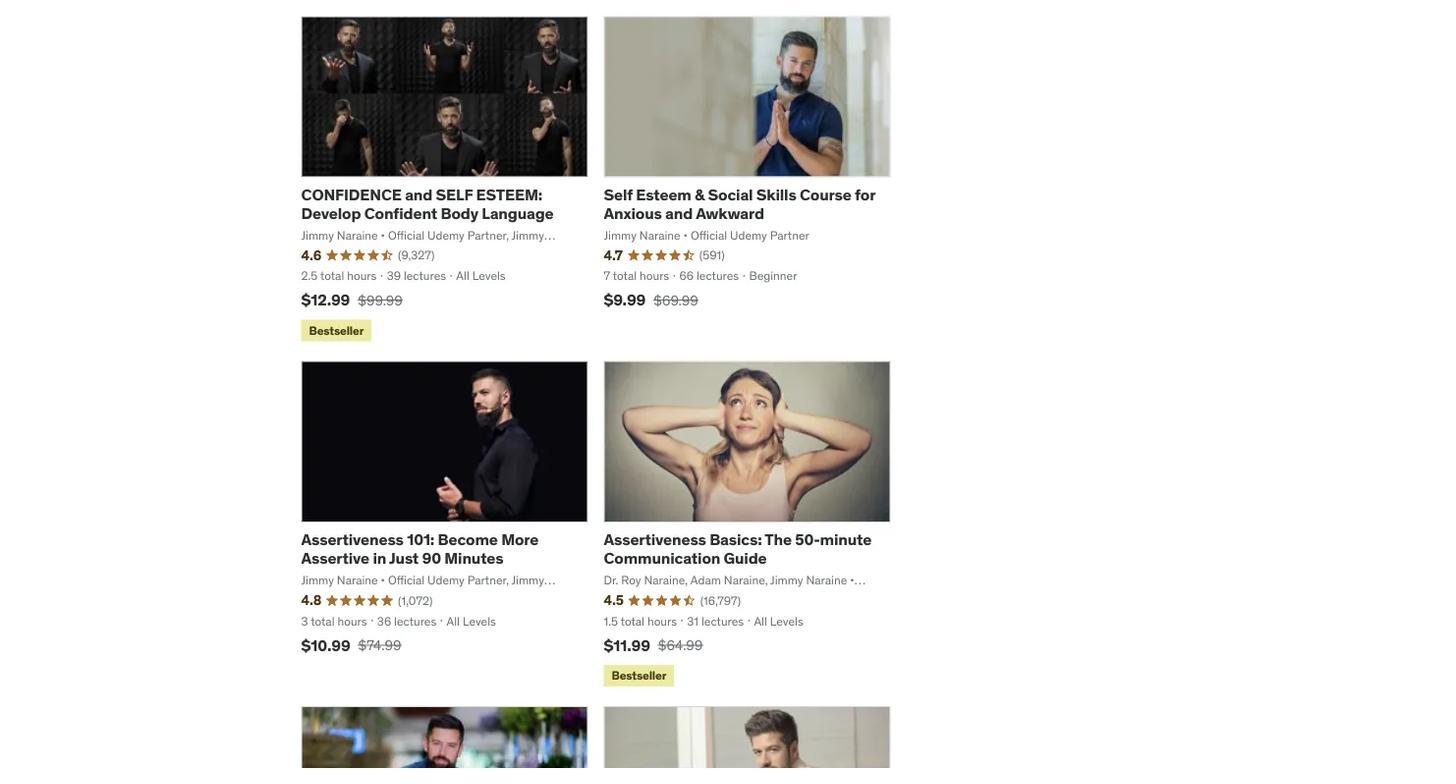 Task type: vqa. For each thing, say whether or not it's contained in the screenshot.
Trading associated with Financial
no



Task type: locate. For each thing, give the bounding box(es) containing it.
assertiveness for in
[[301, 530, 404, 550]]

assertiveness inside assertiveness basics: the 50-minute communication guide dr. roy naraine, adam naraine, jimmy naraine • official udemy partner
[[604, 530, 707, 550]]

language
[[482, 203, 554, 223]]

udemy down awkward
[[730, 227, 768, 243]]

• down in
[[381, 573, 385, 588]]

hours
[[347, 268, 377, 284], [640, 268, 670, 284], [338, 614, 367, 629], [648, 614, 677, 629]]

$74.99
[[358, 637, 401, 654]]

2.5
[[301, 268, 318, 284]]

2 partner, from the top
[[468, 573, 509, 588]]

hours for $10.99
[[338, 614, 367, 629]]

naraine, down guide
[[724, 573, 768, 588]]

hours up $11.99 $64.99
[[648, 614, 677, 629]]

naraine
[[337, 227, 378, 243], [640, 227, 681, 243], [301, 244, 342, 259], [337, 573, 378, 588], [806, 573, 848, 588], [301, 589, 342, 605]]

guide
[[724, 549, 767, 569]]

assertiveness for communication
[[604, 530, 707, 550]]

bestseller for $11.99
[[612, 668, 667, 683]]

and
[[405, 184, 433, 204], [666, 203, 693, 223]]

levels
[[472, 268, 506, 284], [463, 614, 496, 629], [770, 614, 804, 629]]

roy
[[622, 573, 641, 588]]

bestseller down $12.99
[[309, 323, 364, 338]]

lectures
[[404, 268, 446, 284], [697, 268, 739, 284], [394, 614, 437, 629], [702, 614, 744, 629]]

udemy inside assertiveness basics: the 50-minute communication guide dr. roy naraine, adam naraine, jimmy naraine • official udemy partner
[[643, 589, 681, 605]]

naraine,
[[644, 573, 688, 588], [724, 573, 768, 588]]

levels for language
[[472, 268, 506, 284]]

assertiveness basics: the 50-minute communication guide dr. roy naraine, adam naraine, jimmy naraine • official udemy partner
[[604, 530, 872, 605]]

just
[[389, 549, 419, 569]]

official down roy
[[604, 589, 641, 605]]

lectures down 9327 reviews "element"
[[404, 268, 446, 284]]

more
[[501, 530, 539, 550]]

lectures for $12.99
[[404, 268, 446, 284]]

official inside assertiveness basics: the 50-minute communication guide dr. roy naraine, adam naraine, jimmy naraine • official udemy partner
[[604, 589, 641, 605]]

official down confident
[[388, 227, 425, 243]]

assertiveness up roy
[[604, 530, 707, 550]]

0 vertical spatial bestseller
[[309, 323, 364, 338]]

naraine down in
[[337, 573, 378, 588]]

0 horizontal spatial naraine,
[[644, 573, 688, 588]]

4.6
[[301, 246, 321, 264]]

$10.99 $74.99
[[301, 635, 401, 655]]

total for $12.99
[[320, 268, 344, 284]]

total right 2.5 at the left
[[320, 268, 344, 284]]

7
[[604, 268, 611, 284]]

naraine, down "communication"
[[644, 573, 688, 588]]

communication
[[604, 549, 721, 569]]

official down just
[[388, 573, 425, 588]]

partner, down "minutes"
[[468, 573, 509, 588]]

lectures down 1072 reviews element
[[394, 614, 437, 629]]

hours for $9.99
[[640, 268, 670, 284]]

hours for $12.99
[[347, 268, 377, 284]]

lectures for $9.99
[[697, 268, 739, 284]]

4.7
[[604, 246, 623, 264]]

lectures down 591 reviews element
[[697, 268, 739, 284]]

bestseller for $12.99
[[309, 323, 364, 338]]

66 lectures
[[680, 268, 739, 284]]

• down confident
[[381, 227, 385, 243]]

total for $9.99
[[613, 268, 637, 284]]

total right 7
[[613, 268, 637, 284]]

confident
[[364, 203, 438, 223]]

0 vertical spatial support
[[345, 244, 388, 259]]

0 horizontal spatial and
[[405, 184, 433, 204]]

•
[[381, 227, 385, 243], [684, 227, 688, 243], [381, 573, 385, 588], [850, 573, 855, 588]]

36 lectures
[[377, 614, 437, 629]]

1 vertical spatial partner,
[[468, 573, 509, 588]]

hours for $11.99
[[648, 614, 677, 629]]

levels right the 31 lectures
[[770, 614, 804, 629]]

1 assertiveness from the left
[[301, 530, 404, 550]]

0 vertical spatial partner
[[770, 227, 810, 243]]

self esteem & social skills course for anxious and awkward link
[[604, 184, 876, 223]]

1 horizontal spatial naraine,
[[724, 573, 768, 588]]

total right 1.5
[[621, 614, 645, 629]]

0 horizontal spatial bestseller
[[309, 323, 364, 338]]

all levels right the 31 lectures
[[754, 614, 804, 629]]

all levels right 39 lectures
[[456, 268, 506, 284]]

partner down adam
[[683, 589, 723, 605]]

beginner
[[749, 268, 798, 284]]

official
[[388, 227, 425, 243], [691, 227, 728, 243], [388, 573, 425, 588], [604, 589, 641, 605]]

all
[[456, 268, 470, 284], [447, 614, 460, 629], [754, 614, 768, 629]]

course
[[800, 184, 852, 204]]

assertiveness inside assertiveness 101: become more assertive in just 90 minutes jimmy naraine • official udemy partner, jimmy naraine support
[[301, 530, 404, 550]]

1 vertical spatial bestseller
[[612, 668, 667, 683]]

partner, down body
[[468, 227, 509, 243]]

udemy inside confidence and self esteem: develop confident body language jimmy naraine • official udemy partner, jimmy naraine support
[[428, 227, 465, 243]]

&
[[695, 184, 705, 204]]

101:
[[407, 530, 435, 550]]

591 reviews element
[[700, 247, 725, 264]]

(9,327)
[[398, 248, 435, 263]]

partner down skills
[[770, 227, 810, 243]]

• down the minute
[[850, 573, 855, 588]]

1 vertical spatial partner
[[683, 589, 723, 605]]

hours up $9.99 $69.99
[[640, 268, 670, 284]]

udemy
[[428, 227, 465, 243], [730, 227, 768, 243], [428, 573, 465, 588], [643, 589, 681, 605]]

2.5 total hours
[[301, 268, 377, 284]]

jimmy
[[301, 227, 334, 243], [512, 227, 545, 243], [604, 227, 637, 243], [301, 573, 334, 588], [512, 573, 545, 588], [771, 573, 804, 588]]

naraine down develop
[[337, 227, 378, 243]]

total for $10.99
[[311, 614, 335, 629]]

total right "3"
[[311, 614, 335, 629]]

1 horizontal spatial partner
[[770, 227, 810, 243]]

support up 36
[[345, 589, 388, 605]]

partner
[[770, 227, 810, 243], [683, 589, 723, 605]]

assertiveness
[[301, 530, 404, 550], [604, 530, 707, 550]]

2 support from the top
[[345, 589, 388, 605]]

lectures for $11.99
[[702, 614, 744, 629]]

1072 reviews element
[[398, 593, 433, 609]]

jimmy up 4.7
[[604, 227, 637, 243]]

minute
[[820, 530, 872, 550]]

confidence and self esteem: develop confident body language jimmy naraine • official udemy partner, jimmy naraine support
[[301, 184, 554, 259]]

self esteem & social skills course for anxious and awkward jimmy naraine • official udemy partner
[[604, 184, 876, 243]]

1 horizontal spatial and
[[666, 203, 693, 223]]

assertiveness left 101:
[[301, 530, 404, 550]]

1 vertical spatial support
[[345, 589, 388, 605]]

all levels
[[456, 268, 506, 284], [447, 614, 496, 629], [754, 614, 804, 629]]

udemy up 1.5 total hours at bottom
[[643, 589, 681, 605]]

bestseller down $11.99
[[612, 668, 667, 683]]

support inside assertiveness 101: become more assertive in just 90 minutes jimmy naraine • official udemy partner, jimmy naraine support
[[345, 589, 388, 605]]

naraine down the minute
[[806, 573, 848, 588]]

total
[[320, 268, 344, 284], [613, 268, 637, 284], [311, 614, 335, 629], [621, 614, 645, 629]]

36
[[377, 614, 391, 629]]

4.5
[[604, 592, 624, 610]]

support up 39
[[345, 244, 388, 259]]

levels down "language"
[[472, 268, 506, 284]]

official up (591)
[[691, 227, 728, 243]]

jimmy down the
[[771, 573, 804, 588]]

udemy inside assertiveness 101: become more assertive in just 90 minutes jimmy naraine • official udemy partner, jimmy naraine support
[[428, 573, 465, 588]]

partner,
[[468, 227, 509, 243], [468, 573, 509, 588]]

bestseller
[[309, 323, 364, 338], [612, 668, 667, 683]]

31
[[687, 614, 699, 629]]

90
[[422, 549, 441, 569]]

and left self
[[405, 184, 433, 204]]

9327 reviews element
[[398, 247, 435, 264]]

(16,797)
[[701, 593, 741, 609]]

naraine inside the self esteem & social skills course for anxious and awkward jimmy naraine • official udemy partner
[[640, 227, 681, 243]]

0 horizontal spatial assertiveness
[[301, 530, 404, 550]]

udemy down body
[[428, 227, 465, 243]]

• up 66
[[684, 227, 688, 243]]

all right 39 lectures
[[456, 268, 470, 284]]

1 horizontal spatial bestseller
[[612, 668, 667, 683]]

all right the 31 lectures
[[754, 614, 768, 629]]

and left &
[[666, 203, 693, 223]]

hours up $12.99 $99.99
[[347, 268, 377, 284]]

assertiveness 101: become more assertive in just 90 minutes link
[[301, 530, 539, 569]]

support
[[345, 244, 388, 259], [345, 589, 388, 605]]

2 assertiveness from the left
[[604, 530, 707, 550]]

naraine down the anxious
[[640, 227, 681, 243]]

50-
[[795, 530, 820, 550]]

esteem
[[636, 184, 692, 204]]

0 vertical spatial partner,
[[468, 227, 509, 243]]

• inside assertiveness basics: the 50-minute communication guide dr. roy naraine, adam naraine, jimmy naraine • official udemy partner
[[850, 573, 855, 588]]

1 partner, from the top
[[468, 227, 509, 243]]

assertiveness 101: become more assertive in just 90 minutes jimmy naraine • official udemy partner, jimmy naraine support
[[301, 530, 545, 605]]

0 horizontal spatial partner
[[683, 589, 723, 605]]

hours up $10.99 $74.99
[[338, 614, 367, 629]]

lectures down "16797 reviews" element
[[702, 614, 744, 629]]

(1,072)
[[398, 593, 433, 609]]

jimmy up 4.6
[[301, 227, 334, 243]]

udemy down 90
[[428, 573, 465, 588]]

official inside confidence and self esteem: develop confident body language jimmy naraine • official udemy partner, jimmy naraine support
[[388, 227, 425, 243]]

official inside the self esteem & social skills course for anxious and awkward jimmy naraine • official udemy partner
[[691, 227, 728, 243]]

2 naraine, from the left
[[724, 573, 768, 588]]

39 lectures
[[387, 268, 446, 284]]

1 support from the top
[[345, 244, 388, 259]]

1 horizontal spatial assertiveness
[[604, 530, 707, 550]]

partner inside the self esteem & social skills course for anxious and awkward jimmy naraine • official udemy partner
[[770, 227, 810, 243]]

1 naraine, from the left
[[644, 573, 688, 588]]



Task type: describe. For each thing, give the bounding box(es) containing it.
total for $11.99
[[621, 614, 645, 629]]

udemy inside the self esteem & social skills course for anxious and awkward jimmy naraine • official udemy partner
[[730, 227, 768, 243]]

anxious
[[604, 203, 662, 223]]

3 total hours
[[301, 614, 367, 629]]

adam
[[691, 573, 721, 588]]

• inside the self esteem & social skills course for anxious and awkward jimmy naraine • official udemy partner
[[684, 227, 688, 243]]

1.5 total hours
[[604, 614, 677, 629]]

$10.99
[[301, 635, 351, 655]]

self
[[436, 184, 473, 204]]

levels for dr.
[[770, 614, 804, 629]]

assertive
[[301, 549, 370, 569]]

jimmy inside the self esteem & social skills course for anxious and awkward jimmy naraine • official udemy partner
[[604, 227, 637, 243]]

confidence and self esteem: develop confident body language link
[[301, 184, 554, 223]]

awkward
[[696, 203, 765, 223]]

naraine inside assertiveness basics: the 50-minute communication guide dr. roy naraine, adam naraine, jimmy naraine • official udemy partner
[[806, 573, 848, 588]]

assertiveness basics: the 50-minute communication guide link
[[604, 530, 872, 569]]

jimmy down the more
[[512, 573, 545, 588]]

1.5
[[604, 614, 618, 629]]

all right 36 lectures
[[447, 614, 460, 629]]

$99.99
[[358, 291, 403, 309]]

jimmy up the 4.8
[[301, 573, 334, 588]]

levels down "minutes"
[[463, 614, 496, 629]]

all levels down "minutes"
[[447, 614, 496, 629]]

for
[[855, 184, 876, 204]]

lectures for $10.99
[[394, 614, 437, 629]]

all levels for dr.
[[754, 614, 804, 629]]

66
[[680, 268, 694, 284]]

jimmy down "language"
[[512, 227, 545, 243]]

$9.99 $69.99
[[604, 290, 699, 310]]

all for dr.
[[754, 614, 768, 629]]

the
[[765, 530, 792, 550]]

all levels for language
[[456, 268, 506, 284]]

$12.99 $99.99
[[301, 290, 403, 310]]

partner, inside assertiveness 101: become more assertive in just 90 minutes jimmy naraine • official udemy partner, jimmy naraine support
[[468, 573, 509, 588]]

7 total hours
[[604, 268, 670, 284]]

16797 reviews element
[[701, 593, 741, 609]]

naraine up 2.5 at the left
[[301, 244, 342, 259]]

$64.99
[[658, 637, 703, 654]]

develop
[[301, 203, 361, 223]]

partner inside assertiveness basics: the 50-minute communication guide dr. roy naraine, adam naraine, jimmy naraine • official udemy partner
[[683, 589, 723, 605]]

minutes
[[445, 549, 504, 569]]

official inside assertiveness 101: become more assertive in just 90 minutes jimmy naraine • official udemy partner, jimmy naraine support
[[388, 573, 425, 588]]

support inside confidence and self esteem: develop confident body language jimmy naraine • official udemy partner, jimmy naraine support
[[345, 244, 388, 259]]

skills
[[757, 184, 797, 204]]

$12.99
[[301, 290, 350, 310]]

body
[[441, 203, 479, 223]]

and inside confidence and self esteem: develop confident body language jimmy naraine • official udemy partner, jimmy naraine support
[[405, 184, 433, 204]]

and inside the self esteem & social skills course for anxious and awkward jimmy naraine • official udemy partner
[[666, 203, 693, 223]]

• inside assertiveness 101: become more assertive in just 90 minutes jimmy naraine • official udemy partner, jimmy naraine support
[[381, 573, 385, 588]]

• inside confidence and self esteem: develop confident body language jimmy naraine • official udemy partner, jimmy naraine support
[[381, 227, 385, 243]]

3
[[301, 614, 308, 629]]

basics:
[[710, 530, 762, 550]]

become
[[438, 530, 498, 550]]

dr.
[[604, 573, 619, 588]]

$69.99
[[654, 291, 699, 309]]

$11.99 $64.99
[[604, 635, 703, 655]]

jimmy inside assertiveness basics: the 50-minute communication guide dr. roy naraine, adam naraine, jimmy naraine • official udemy partner
[[771, 573, 804, 588]]

social
[[708, 184, 753, 204]]

naraine up '3 total hours'
[[301, 589, 342, 605]]

all for language
[[456, 268, 470, 284]]

31 lectures
[[687, 614, 744, 629]]

confidence
[[301, 184, 402, 204]]

39
[[387, 268, 401, 284]]

$11.99
[[604, 635, 651, 655]]

$9.99
[[604, 290, 646, 310]]

4.8
[[301, 592, 322, 610]]

esteem:
[[476, 184, 543, 204]]

self
[[604, 184, 633, 204]]

partner, inside confidence and self esteem: develop confident body language jimmy naraine • official udemy partner, jimmy naraine support
[[468, 227, 509, 243]]

in
[[373, 549, 386, 569]]

(591)
[[700, 248, 725, 263]]



